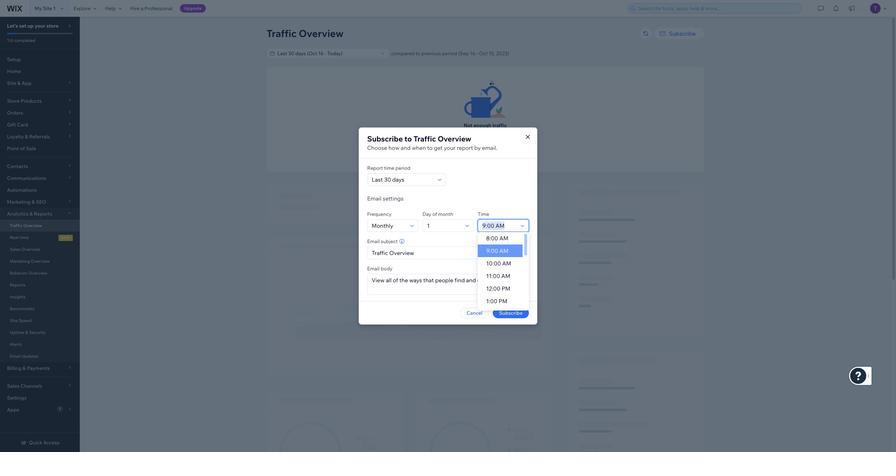 Task type: vqa. For each thing, say whether or not it's contained in the screenshot.
Frequency field
yes



Task type: locate. For each thing, give the bounding box(es) containing it.
day
[[423, 211, 431, 218]]

0 vertical spatial traffic overview
[[267, 27, 344, 40]]

traffic up site
[[493, 122, 507, 129]]

0 horizontal spatial of
[[20, 146, 25, 152]]

email settings
[[367, 195, 404, 202]]

0 horizontal spatial traffic overview
[[10, 223, 42, 229]]

get inside not enough traffic you'll get an overview once your site has more traffic.
[[445, 131, 452, 136]]

reports
[[34, 211, 52, 217], [10, 283, 26, 288]]

how left and
[[389, 145, 399, 152]]

reports inside dropdown button
[[34, 211, 52, 217]]

Time field
[[480, 220, 519, 232]]

1 horizontal spatial site
[[43, 5, 52, 12]]

how inside subscribe to traffic overview choose how and when to get your report by email.
[[389, 145, 399, 152]]

0 vertical spatial reports
[[34, 211, 52, 217]]

&
[[30, 211, 33, 217], [25, 330, 28, 336]]

email inside email updates link
[[10, 354, 21, 360]]

hire
[[130, 5, 140, 12], [463, 153, 471, 159]]

new
[[61, 236, 70, 240]]

0 horizontal spatial reports
[[10, 283, 26, 288]]

0 vertical spatial get
[[445, 131, 452, 136]]

get left an
[[445, 131, 452, 136]]

not
[[464, 122, 473, 129]]

am inside option
[[499, 248, 508, 255]]

point
[[7, 146, 19, 152]]

am for 10:00 am
[[502, 260, 511, 267]]

how
[[467, 143, 476, 148], [389, 145, 399, 152]]

of right day
[[433, 211, 437, 218]]

of inside the sidebar element
[[20, 146, 25, 152]]

uptime
[[10, 330, 24, 336]]

2 horizontal spatial subscribe
[[669, 30, 696, 37]]

time
[[384, 165, 394, 172], [20, 235, 29, 240]]

your inside the sidebar element
[[35, 23, 45, 29]]

pm right the 2:00
[[499, 311, 508, 318]]

how right learn
[[467, 143, 476, 148]]

of left sale
[[20, 146, 25, 152]]

more
[[513, 131, 523, 136]]

1 vertical spatial site
[[10, 319, 18, 324]]

1 horizontal spatial subscribe button
[[654, 27, 704, 40]]

email for email settings
[[367, 195, 381, 202]]

hire right help button
[[130, 5, 140, 12]]

overview for the 'traffic overview' link
[[23, 223, 42, 229]]

1 horizontal spatial of
[[433, 211, 437, 218]]

day of month
[[423, 211, 453, 218]]

15,
[[489, 50, 495, 57]]

upgrade button
[[180, 4, 206, 13]]

11:00
[[486, 273, 500, 280]]

automations
[[7, 187, 37, 194]]

& for uptime
[[25, 330, 28, 336]]

Email subject field
[[370, 247, 526, 259]]

explore
[[73, 5, 91, 12]]

1 horizontal spatial hire
[[463, 153, 471, 159]]

your inside learn how to boost your traffic link
[[494, 143, 503, 148]]

email down alerts
[[10, 354, 21, 360]]

1 horizontal spatial get
[[445, 131, 452, 136]]

1 horizontal spatial how
[[467, 143, 476, 148]]

oct
[[479, 50, 488, 57]]

am right 10:00
[[502, 260, 511, 267]]

let's set up your store
[[7, 23, 59, 29]]

overview inside 'link'
[[28, 271, 47, 276]]

1 vertical spatial traffic
[[414, 134, 436, 144]]

2 vertical spatial pm
[[499, 311, 508, 318]]

0 horizontal spatial traffic
[[10, 223, 22, 229]]

9:00 am option
[[478, 245, 523, 258]]

am for 11:00 am
[[501, 273, 510, 280]]

my site 1
[[35, 5, 56, 12]]

has
[[505, 131, 512, 136]]

am for 8:00 am
[[499, 235, 508, 242]]

time for report
[[384, 165, 394, 172]]

10:00
[[486, 260, 501, 267]]

1 vertical spatial pm
[[499, 298, 507, 305]]

1 horizontal spatial a
[[472, 153, 474, 159]]

0 vertical spatial hire
[[130, 5, 140, 12]]

0 vertical spatial traffic
[[493, 122, 507, 129]]

traffic inside subscribe to traffic overview choose how and when to get your report by email.
[[414, 134, 436, 144]]

16
[[470, 50, 475, 57]]

period up report time period field
[[395, 165, 410, 172]]

1 horizontal spatial traffic
[[267, 27, 297, 40]]

time inside the sidebar element
[[20, 235, 29, 240]]

None field
[[275, 49, 378, 58]]

site left the 1
[[43, 5, 52, 12]]

overview
[[299, 27, 344, 40], [438, 134, 471, 144], [23, 223, 42, 229], [21, 247, 40, 252], [31, 259, 50, 264], [28, 271, 47, 276]]

am right '8:00'
[[499, 235, 508, 242]]

completed
[[14, 38, 35, 43]]

help button
[[101, 0, 126, 17]]

email updates
[[10, 354, 38, 360]]

email left body
[[367, 266, 380, 272]]

& inside uptime & security 'link'
[[25, 330, 28, 336]]

site inside the sidebar element
[[10, 319, 18, 324]]

real-
[[10, 235, 20, 240]]

analytics & reports
[[7, 211, 52, 217]]

to left boost
[[477, 143, 481, 148]]

0 horizontal spatial &
[[25, 330, 28, 336]]

hire down report at the right of page
[[463, 153, 471, 159]]

email body
[[367, 266, 393, 272]]

0 horizontal spatial hire
[[130, 5, 140, 12]]

a down report at the right of page
[[472, 153, 474, 159]]

1 vertical spatial of
[[433, 211, 437, 218]]

insights link
[[0, 292, 80, 304]]

0 vertical spatial subscribe button
[[654, 27, 704, 40]]

0 horizontal spatial period
[[395, 165, 410, 172]]

compared to previous period (sep 16 - oct 15, 2023)
[[391, 50, 509, 57]]

time up sales overview
[[20, 235, 29, 240]]

subscribe
[[669, 30, 696, 37], [367, 134, 403, 144], [499, 311, 523, 317]]

1 vertical spatial hire
[[463, 153, 471, 159]]

1 vertical spatial &
[[25, 330, 28, 336]]

your right up
[[35, 23, 45, 29]]

you'll
[[434, 131, 444, 136]]

traffic
[[267, 27, 297, 40], [414, 134, 436, 144], [10, 223, 22, 229]]

an
[[453, 131, 457, 136]]

subscribe button
[[654, 27, 704, 40], [493, 308, 529, 319]]

9:00
[[486, 248, 498, 255]]

overview for sales overview link
[[21, 247, 40, 252]]

overview for 'behavior overview' 'link'
[[28, 271, 47, 276]]

1 vertical spatial traffic overview
[[10, 223, 42, 229]]

1 vertical spatial subscribe button
[[493, 308, 529, 319]]

email for email updates
[[10, 354, 21, 360]]

period left (sep
[[442, 50, 457, 57]]

email left "subject"
[[367, 239, 380, 245]]

1 vertical spatial a
[[472, 153, 474, 159]]

0 horizontal spatial get
[[434, 145, 443, 152]]

sales overview link
[[0, 244, 80, 256]]

your left site
[[487, 131, 496, 136]]

traffic inside not enough traffic you'll get an overview once your site has more traffic.
[[493, 122, 507, 129]]

pm for 2:00 pm
[[499, 311, 508, 318]]

access
[[43, 440, 59, 447]]

0 vertical spatial pm
[[502, 286, 510, 293]]

benchmarks link
[[0, 304, 80, 315]]

1 horizontal spatial period
[[442, 50, 457, 57]]

once
[[477, 131, 487, 136]]

& for analytics
[[30, 211, 33, 217]]

1 horizontal spatial reports
[[34, 211, 52, 217]]

reports up insights
[[10, 283, 26, 288]]

subscribe inside subscribe to traffic overview choose how and when to get your report by email.
[[367, 134, 403, 144]]

time right report at the left of the page
[[384, 165, 394, 172]]

your left report at the right of page
[[444, 145, 456, 152]]

1 vertical spatial reports
[[10, 283, 26, 288]]

2:00 pm
[[486, 311, 508, 318]]

time
[[478, 211, 489, 218]]

am for 9:00 am
[[499, 248, 508, 255]]

email up "frequency"
[[367, 195, 381, 202]]

a for marketing
[[472, 153, 474, 159]]

uptime & security link
[[0, 327, 80, 339]]

behavior overview link
[[0, 268, 80, 280]]

list box
[[478, 232, 529, 321]]

get inside subscribe to traffic overview choose how and when to get your report by email.
[[434, 145, 443, 152]]

marketing overview
[[10, 259, 50, 264]]

1 horizontal spatial traffic overview
[[267, 27, 344, 40]]

& right 'analytics' on the left top of the page
[[30, 211, 33, 217]]

list box containing 8:00 am
[[478, 232, 529, 321]]

alerts link
[[0, 339, 80, 351]]

0 vertical spatial a
[[141, 5, 143, 12]]

overview for the marketing overview link
[[31, 259, 50, 264]]

1 horizontal spatial time
[[384, 165, 394, 172]]

a left professional
[[141, 5, 143, 12]]

reports up the 'traffic overview' link
[[34, 211, 52, 217]]

& inside analytics & reports dropdown button
[[30, 211, 33, 217]]

a inside 'link'
[[472, 153, 474, 159]]

1 horizontal spatial subscribe
[[499, 311, 523, 317]]

traffic
[[493, 122, 507, 129], [504, 143, 515, 148]]

of
[[20, 146, 25, 152], [433, 211, 437, 218]]

0 vertical spatial &
[[30, 211, 33, 217]]

0 horizontal spatial a
[[141, 5, 143, 12]]

professional
[[144, 5, 172, 12]]

pm right 12:00
[[502, 286, 510, 293]]

get
[[445, 131, 452, 136], [434, 145, 443, 152]]

0 horizontal spatial site
[[10, 319, 18, 324]]

traffic down has in the right top of the page
[[504, 143, 515, 148]]

& right uptime
[[25, 330, 28, 336]]

1 vertical spatial time
[[20, 235, 29, 240]]

2 vertical spatial subscribe
[[499, 311, 523, 317]]

0 vertical spatial of
[[20, 146, 25, 152]]

0 horizontal spatial subscribe
[[367, 134, 403, 144]]

am right 9:00
[[499, 248, 508, 255]]

analytics & reports button
[[0, 208, 80, 220]]

0 vertical spatial site
[[43, 5, 52, 12]]

2023)
[[496, 50, 509, 57]]

hire inside 'link'
[[463, 153, 471, 159]]

point of sale link
[[0, 143, 80, 155]]

quick
[[29, 440, 42, 447]]

subject
[[381, 239, 398, 245]]

1 vertical spatial get
[[434, 145, 443, 152]]

site left speed
[[10, 319, 18, 324]]

cancel
[[467, 311, 482, 317]]

hire a professional
[[130, 5, 172, 12]]

automations link
[[0, 184, 80, 196]]

am right 11:00
[[501, 273, 510, 280]]

1 horizontal spatial &
[[30, 211, 33, 217]]

boost
[[482, 143, 493, 148]]

get down you'll
[[434, 145, 443, 152]]

real-time
[[10, 235, 29, 240]]

0 vertical spatial time
[[384, 165, 394, 172]]

a
[[141, 5, 143, 12], [472, 153, 474, 159]]

0 horizontal spatial how
[[389, 145, 399, 152]]

1 vertical spatial traffic
[[504, 143, 515, 148]]

1 vertical spatial subscribe
[[367, 134, 403, 144]]

2 vertical spatial traffic
[[10, 223, 22, 229]]

2 horizontal spatial traffic
[[414, 134, 436, 144]]

0 horizontal spatial time
[[20, 235, 29, 240]]

your right boost
[[494, 143, 503, 148]]

am
[[499, 235, 508, 242], [499, 248, 508, 255], [502, 260, 511, 267], [501, 273, 510, 280]]

when
[[412, 145, 426, 152]]

your inside not enough traffic you'll get an overview once your site has more traffic.
[[487, 131, 496, 136]]

email for email body
[[367, 266, 380, 272]]

pm right 1:00 at the bottom of the page
[[499, 298, 507, 305]]

your inside subscribe to traffic overview choose how and when to get your report by email.
[[444, 145, 456, 152]]

1:00
[[486, 298, 497, 305]]

traffic overview link
[[0, 220, 80, 232]]



Task type: describe. For each thing, give the bounding box(es) containing it.
behavior
[[10, 271, 27, 276]]

uptime & security
[[10, 330, 46, 336]]

marketing
[[10, 259, 30, 264]]

previous
[[421, 50, 441, 57]]

quick access button
[[20, 440, 59, 447]]

pm for 12:00 pm
[[502, 286, 510, 293]]

0 vertical spatial traffic
[[267, 27, 297, 40]]

speed
[[19, 319, 32, 324]]

overview inside subscribe to traffic overview choose how and when to get your report by email.
[[438, 134, 471, 144]]

learn how to boost your traffic link
[[455, 142, 515, 149]]

set
[[19, 23, 26, 29]]

12:00
[[486, 286, 500, 293]]

8:00 am
[[486, 235, 508, 242]]

1
[[53, 5, 56, 12]]

my
[[35, 5, 42, 12]]

page skeleton image
[[267, 183, 704, 453]]

setup
[[7, 56, 21, 63]]

site speed link
[[0, 315, 80, 327]]

up
[[27, 23, 34, 29]]

2:00
[[486, 311, 498, 318]]

sales overview
[[10, 247, 40, 252]]

and
[[401, 145, 411, 152]]

pm for 1:00 pm
[[499, 298, 507, 305]]

subscribe to traffic overview choose how and when to get your report by email.
[[367, 134, 498, 152]]

sidebar element
[[0, 17, 80, 453]]

of for sale
[[20, 146, 25, 152]]

0 vertical spatial subscribe
[[669, 30, 696, 37]]

settings
[[383, 195, 404, 202]]

hire for hire a marketing expert
[[463, 153, 471, 159]]

behavior overview
[[10, 271, 47, 276]]

email updates link
[[0, 351, 80, 363]]

security
[[29, 330, 46, 336]]

sale
[[26, 146, 36, 152]]

hire a marketing expert link
[[463, 153, 508, 159]]

choose
[[367, 145, 387, 152]]

traffic overview inside the sidebar element
[[10, 223, 42, 229]]

to up and
[[405, 134, 412, 144]]

site
[[497, 131, 504, 136]]

marketing overview link
[[0, 256, 80, 268]]

11:00 am
[[486, 273, 510, 280]]

home link
[[0, 65, 80, 77]]

point of sale
[[7, 146, 36, 152]]

Day of month field
[[425, 220, 463, 232]]

site speed
[[10, 319, 32, 324]]

quick access
[[29, 440, 59, 447]]

upgrade
[[184, 6, 202, 11]]

email for email subject
[[367, 239, 380, 245]]

traffic inside the sidebar element
[[10, 223, 22, 229]]

learn
[[455, 143, 467, 148]]

1:00 pm
[[486, 298, 507, 305]]

Report time period field
[[370, 174, 436, 186]]

to right "when"
[[427, 145, 433, 152]]

analytics
[[7, 211, 28, 217]]

a for professional
[[141, 5, 143, 12]]

by
[[474, 145, 481, 152]]

of for month
[[433, 211, 437, 218]]

month
[[438, 211, 453, 218]]

report
[[367, 165, 383, 172]]

(sep
[[458, 50, 469, 57]]

Search for tools, apps, help & more... field
[[636, 4, 800, 13]]

alerts
[[10, 342, 22, 348]]

updates
[[22, 354, 38, 360]]

12:00 pm
[[486, 286, 510, 293]]

-
[[476, 50, 478, 57]]

setup link
[[0, 54, 80, 65]]

compared
[[391, 50, 414, 57]]

hire a professional link
[[126, 0, 177, 17]]

time for real-
[[20, 235, 29, 240]]

Frequency field
[[370, 220, 408, 232]]

enough
[[474, 122, 491, 129]]

1/6 completed
[[7, 38, 35, 43]]

9:00 am
[[486, 248, 508, 255]]

settings
[[7, 396, 26, 402]]

report
[[457, 145, 473, 152]]

to left previous
[[416, 50, 420, 57]]

8:00
[[486, 235, 498, 242]]

home
[[7, 68, 21, 75]]

reports link
[[0, 280, 80, 292]]

0 horizontal spatial subscribe button
[[493, 308, 529, 319]]

sales
[[10, 247, 21, 252]]

hire for hire a professional
[[130, 5, 140, 12]]

store
[[46, 23, 59, 29]]

body
[[381, 266, 393, 272]]

how inside learn how to boost your traffic link
[[467, 143, 476, 148]]

learn how to boost your traffic
[[455, 143, 515, 148]]

insights
[[10, 295, 26, 300]]

Email body text field
[[368, 275, 529, 295]]

hire a marketing expert
[[463, 153, 508, 159]]

0 vertical spatial period
[[442, 50, 457, 57]]

help
[[105, 5, 116, 12]]

1 vertical spatial period
[[395, 165, 410, 172]]

10:00 am
[[486, 260, 511, 267]]

let's
[[7, 23, 18, 29]]

report time period
[[367, 165, 410, 172]]

traffic.
[[524, 131, 537, 136]]

cancel button
[[460, 308, 489, 319]]



